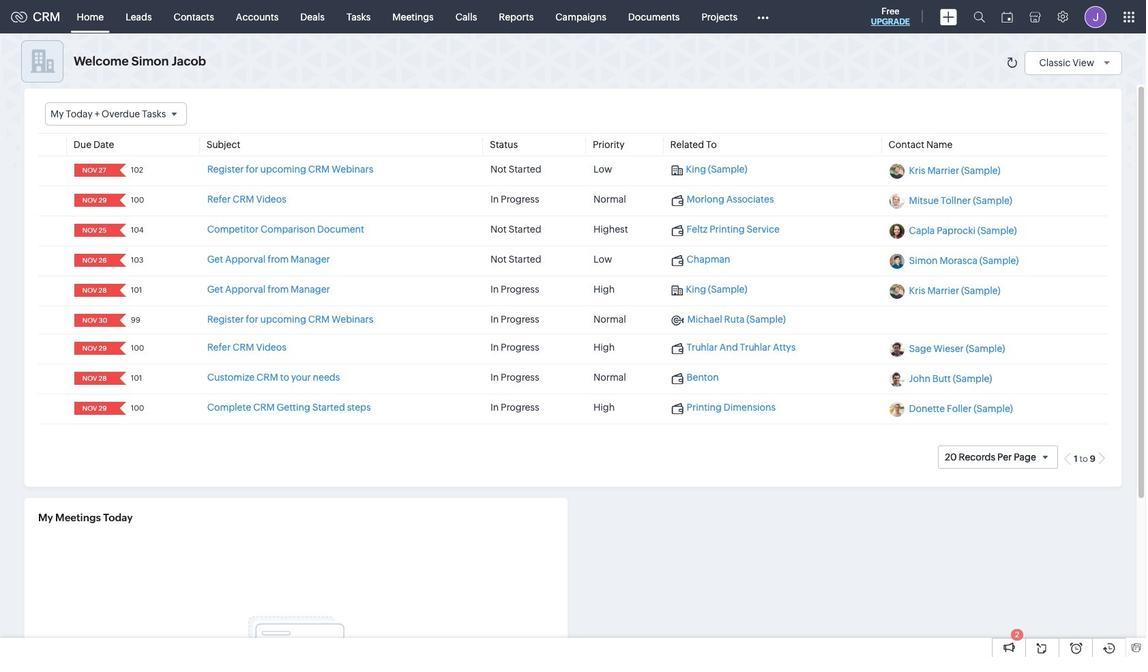 Task type: vqa. For each thing, say whether or not it's contained in the screenshot.
"chats" image on the left bottom
no



Task type: describe. For each thing, give the bounding box(es) containing it.
profile image
[[1085, 6, 1107, 28]]

profile element
[[1077, 0, 1115, 33]]

create menu image
[[941, 9, 958, 25]]

logo image
[[11, 11, 27, 22]]



Task type: locate. For each thing, give the bounding box(es) containing it.
search image
[[974, 11, 986, 23]]

search element
[[966, 0, 994, 33]]

None field
[[45, 102, 187, 126], [78, 164, 110, 177], [78, 194, 110, 207], [78, 224, 110, 237], [78, 254, 110, 267], [78, 284, 110, 297], [78, 314, 110, 327], [78, 342, 110, 355], [78, 372, 110, 385], [78, 402, 110, 415], [45, 102, 187, 126], [78, 164, 110, 177], [78, 194, 110, 207], [78, 224, 110, 237], [78, 254, 110, 267], [78, 284, 110, 297], [78, 314, 110, 327], [78, 342, 110, 355], [78, 372, 110, 385], [78, 402, 110, 415]]

Other Modules field
[[749, 6, 778, 28]]

create menu element
[[932, 0, 966, 33]]

calendar image
[[1002, 11, 1014, 22]]



